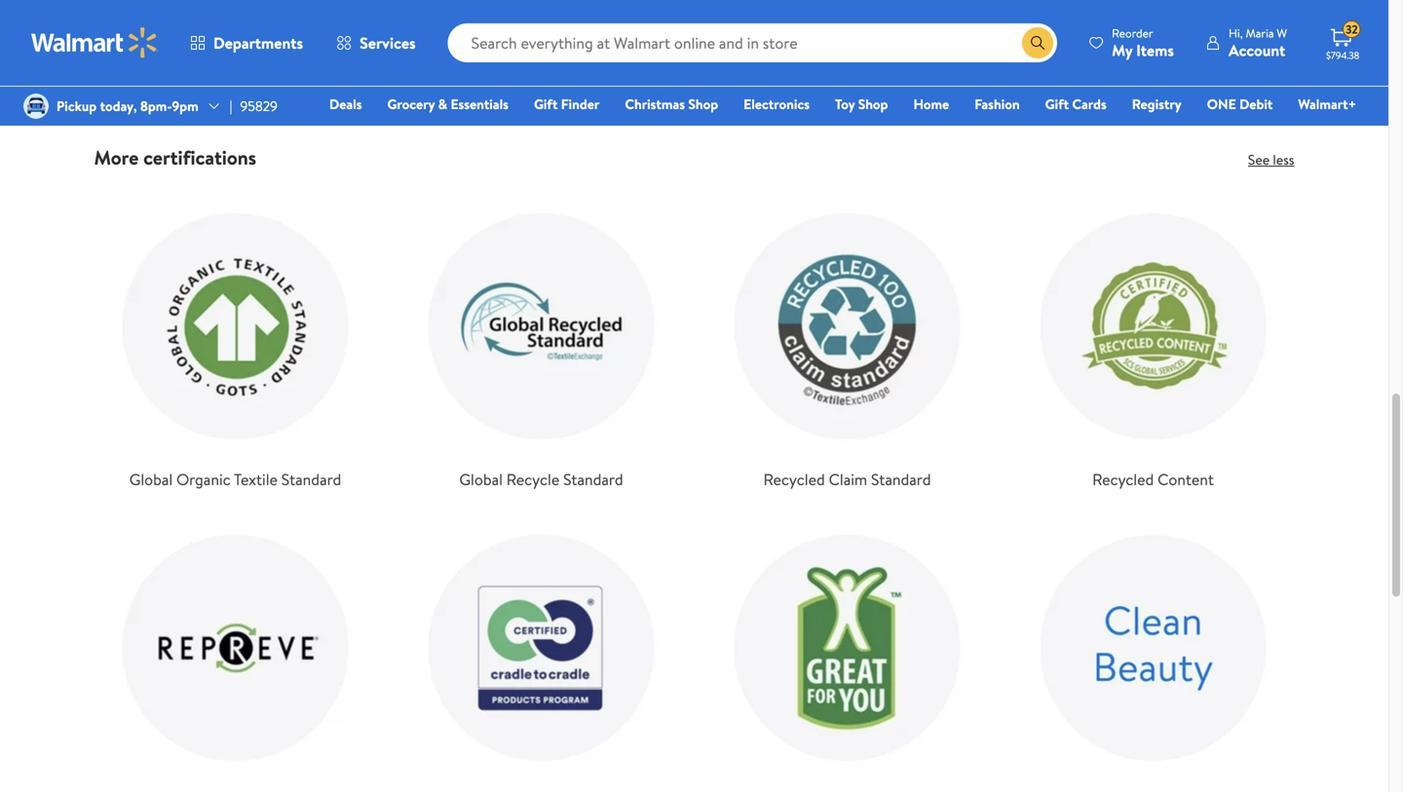Task type: locate. For each thing, give the bounding box(es) containing it.
sustainable forestry initiative link
[[502, 0, 683, 121]]

grocery
[[387, 95, 435, 114]]

council
[[159, 98, 210, 120]]

global for global organic textile standard
[[129, 469, 173, 490]]

recycled for recycled claim standard
[[764, 469, 825, 490]]

global
[[129, 469, 173, 490], [459, 469, 503, 490]]

gift left cards
[[1045, 95, 1069, 114]]

one
[[1207, 95, 1237, 114]]

1 gift from the left
[[534, 95, 558, 114]]

1 vertical spatial content
[[1158, 469, 1214, 490]]

0 horizontal spatial content
[[1001, 75, 1058, 97]]

made in green by oeko- tex® link
[[1114, 0, 1295, 121]]

shop right toy
[[858, 95, 888, 114]]

0 vertical spatial list
[[82, 0, 1306, 121]]

2 gift from the left
[[1045, 95, 1069, 114]]

toy shop
[[835, 95, 888, 114]]

departments button
[[173, 19, 320, 66]]

today,
[[100, 96, 137, 115]]

organic left textile
[[176, 469, 231, 490]]

1 global from the left
[[129, 469, 173, 490]]

grocery & essentials link
[[379, 94, 517, 115]]

toy
[[835, 95, 855, 114]]

gift finder
[[534, 95, 600, 114]]

gift left finder
[[534, 95, 558, 114]]

forest stewardship council link
[[94, 0, 275, 121]]

one debit link
[[1199, 94, 1282, 115]]

standard right claim in the right bottom of the page
[[871, 469, 931, 490]]

gift
[[534, 95, 558, 114], [1045, 95, 1069, 114]]

walmart image
[[31, 27, 158, 58]]

1 horizontal spatial gift
[[1045, 95, 1069, 114]]

w
[[1277, 25, 1287, 41]]

content inside organic content standards
[[1001, 75, 1058, 97]]

shop for christmas shop
[[688, 95, 718, 114]]

organic up standards
[[943, 75, 997, 97]]

tex®
[[1189, 98, 1220, 120]]

recycled claim standard
[[764, 469, 931, 490]]

3 standard from the left
[[871, 469, 931, 490]]

electronics
[[744, 95, 810, 114]]

2 list from the top
[[82, 170, 1306, 792]]

global for global recycle standard
[[459, 469, 503, 490]]

made
[[1119, 75, 1156, 97]]

my
[[1112, 39, 1133, 61]]

1 vertical spatial organic
[[176, 469, 231, 490]]

0 horizontal spatial shop
[[688, 95, 718, 114]]

fashion link
[[966, 94, 1029, 115]]

1 list from the top
[[82, 0, 1306, 121]]

standard right textile
[[281, 469, 341, 490]]

by
[[1221, 75, 1237, 97]]

cotton
[[755, 75, 804, 97]]

account
[[1229, 39, 1286, 61]]

registry
[[1132, 95, 1182, 114]]

2 recycled from the left
[[1093, 469, 1154, 490]]

gift finder link
[[525, 94, 608, 115]]

more
[[94, 144, 139, 171]]

0 vertical spatial organic
[[943, 75, 997, 97]]

home
[[914, 95, 949, 114]]

0 horizontal spatial standard
[[281, 469, 341, 490]]

9pm
[[172, 96, 199, 115]]

1 shop from the left
[[688, 95, 718, 114]]

standard
[[281, 469, 341, 490], [563, 469, 623, 490], [871, 469, 931, 490]]

deals
[[329, 95, 362, 114]]

see less button
[[1248, 150, 1295, 169]]

0 vertical spatial content
[[1001, 75, 1058, 97]]

 image
[[23, 94, 49, 119]]

2 shop from the left
[[858, 95, 888, 114]]

grocery & essentials
[[387, 95, 509, 114]]

recycle
[[507, 469, 560, 490]]

0 horizontal spatial recycled
[[764, 469, 825, 490]]

standard right recycle at the bottom
[[563, 469, 623, 490]]

essentials
[[451, 95, 509, 114]]

in
[[1160, 75, 1172, 97]]

shop right christmas on the top left
[[688, 95, 718, 114]]

list
[[82, 0, 1306, 121], [82, 170, 1306, 792]]

less
[[1273, 150, 1295, 169]]

sustainable
[[524, 75, 600, 97]]

standards
[[967, 98, 1034, 120]]

walmart+ link
[[1290, 94, 1365, 115]]

organic content standards
[[943, 75, 1058, 120]]

forest
[[120, 75, 163, 97]]

claim
[[829, 469, 868, 490]]

christmas
[[625, 95, 685, 114]]

global recycle standard link
[[400, 185, 683, 491]]

0 horizontal spatial global
[[129, 469, 173, 490]]

1 horizontal spatial global
[[459, 469, 503, 490]]

made in green by oeko- tex®
[[1119, 75, 1290, 120]]

1 horizontal spatial recycled
[[1093, 469, 1154, 490]]

1 vertical spatial list
[[82, 170, 1306, 792]]

1 horizontal spatial standard
[[563, 469, 623, 490]]

textile
[[234, 469, 278, 490]]

recycled
[[764, 469, 825, 490], [1093, 469, 1154, 490]]

2 horizontal spatial standard
[[871, 469, 931, 490]]

shop
[[688, 95, 718, 114], [858, 95, 888, 114]]

0 horizontal spatial organic
[[176, 469, 231, 490]]

1 horizontal spatial content
[[1158, 469, 1214, 490]]

2 global from the left
[[459, 469, 503, 490]]

8pm-
[[140, 96, 172, 115]]

content
[[1001, 75, 1058, 97], [1158, 469, 1214, 490]]

0 horizontal spatial gift
[[534, 95, 558, 114]]

1 horizontal spatial shop
[[858, 95, 888, 114]]

1 horizontal spatial organic
[[943, 75, 997, 97]]

2 standard from the left
[[563, 469, 623, 490]]

1 recycled from the left
[[764, 469, 825, 490]]

pickup today, 8pm-9pm
[[57, 96, 199, 115]]

reorder
[[1112, 25, 1153, 41]]



Task type: vqa. For each thing, say whether or not it's contained in the screenshot.
the Made in Green by OEKO- TEX® link at the right top of the page
yes



Task type: describe. For each thing, give the bounding box(es) containing it.
toy shop link
[[827, 94, 897, 115]]

shop for toy shop
[[858, 95, 888, 114]]

Walmart Site-Wide search field
[[448, 23, 1058, 62]]

departments
[[213, 32, 303, 54]]

global recycle standard
[[459, 469, 623, 490]]

recycled claim standard link
[[706, 185, 989, 491]]

recycled for recycled content
[[1093, 469, 1154, 490]]

1 standard from the left
[[281, 469, 341, 490]]

electronics link
[[735, 94, 819, 115]]

standard for recycled claim standard
[[871, 469, 931, 490]]

32
[[1346, 21, 1358, 38]]

see less
[[1248, 150, 1295, 169]]

gift cards
[[1045, 95, 1107, 114]]

content for organic content standards
[[1001, 75, 1058, 97]]

reorder my items
[[1112, 25, 1174, 61]]

gift for gift finder
[[534, 95, 558, 114]]

certifications
[[143, 144, 256, 171]]

debit
[[1240, 95, 1273, 114]]

green
[[1176, 75, 1218, 97]]

list containing global organic textile standard
[[82, 170, 1306, 792]]

95829
[[240, 96, 278, 115]]

oeko-
[[1241, 75, 1290, 97]]

search icon image
[[1030, 35, 1046, 51]]

organic inside organic content standards
[[943, 75, 997, 97]]

forest stewardship council
[[120, 75, 249, 120]]

hi, maria w account
[[1229, 25, 1287, 61]]

|
[[230, 96, 232, 115]]

stewardship
[[167, 75, 249, 97]]

christmas shop
[[625, 95, 718, 114]]

gift for gift cards
[[1045, 95, 1069, 114]]

registry link
[[1123, 94, 1191, 115]]

content for recycled content
[[1158, 469, 1214, 490]]

recycled content
[[1093, 469, 1214, 490]]

forestry
[[604, 75, 661, 97]]

pickup
[[57, 96, 97, 115]]

Search search field
[[448, 23, 1058, 62]]

recycled content link
[[1012, 185, 1295, 491]]

gift cards link
[[1037, 94, 1116, 115]]

organic content standards link
[[910, 0, 1091, 121]]

sustainable forestry initiative
[[524, 75, 661, 120]]

home link
[[905, 94, 958, 115]]

maria
[[1246, 25, 1274, 41]]

walmart+
[[1299, 95, 1357, 114]]

| 95829
[[230, 96, 278, 115]]

standard for global recycle standard
[[563, 469, 623, 490]]

deals link
[[321, 94, 371, 115]]

global organic textile standard
[[129, 469, 341, 490]]

usa
[[808, 75, 837, 97]]

$794.38
[[1326, 49, 1360, 62]]

finder
[[561, 95, 600, 114]]

cotton usa
[[755, 75, 837, 97]]

cotton usa link
[[706, 0, 887, 98]]

initiative
[[563, 98, 621, 120]]

list containing forest stewardship council
[[82, 0, 1306, 121]]

services
[[360, 32, 416, 54]]

hi,
[[1229, 25, 1243, 41]]

christmas shop link
[[616, 94, 727, 115]]

pefc
[[369, 75, 407, 97]]

more certifications
[[94, 144, 256, 171]]

pefc link
[[298, 0, 479, 98]]

cards
[[1072, 95, 1107, 114]]

see
[[1248, 150, 1270, 169]]

fashion
[[975, 95, 1020, 114]]

global organic textile standard link
[[94, 185, 377, 491]]

services button
[[320, 19, 432, 66]]

one debit
[[1207, 95, 1273, 114]]

items
[[1137, 39, 1174, 61]]

&
[[438, 95, 447, 114]]



